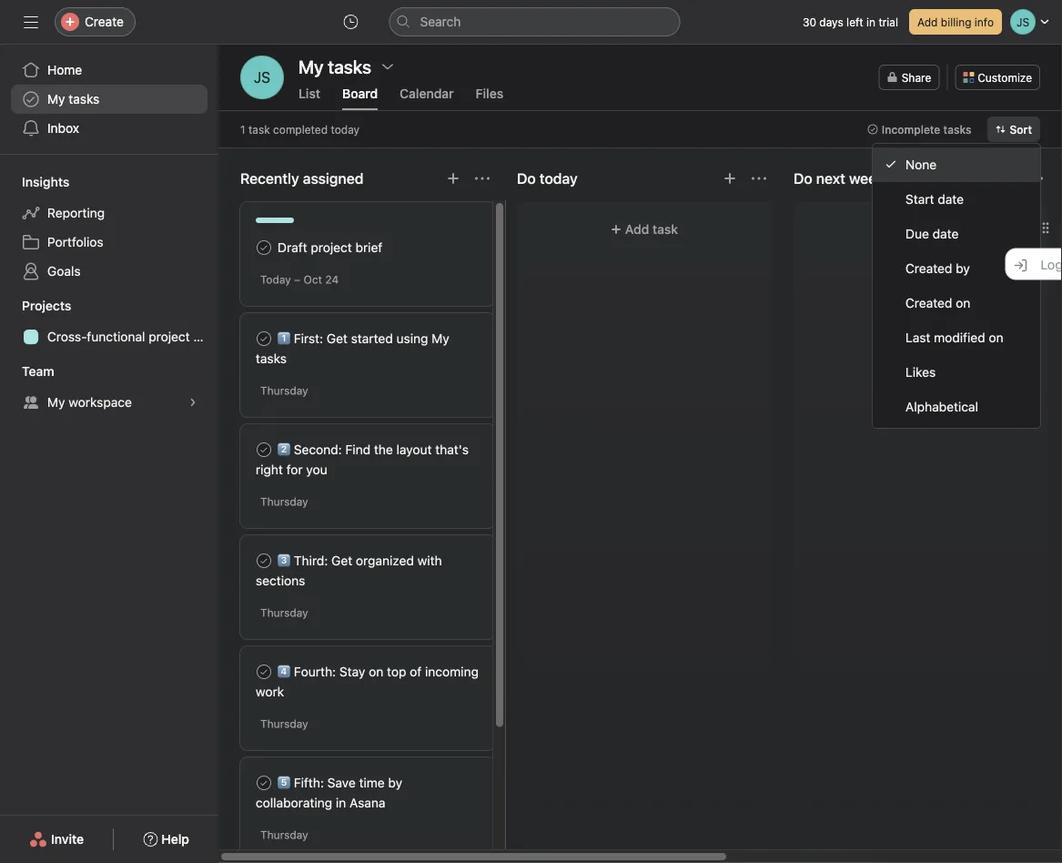 Task type: locate. For each thing, give the bounding box(es) containing it.
with
[[418, 553, 442, 568]]

right
[[256, 462, 283, 477]]

5 thursday from the top
[[260, 829, 308, 842]]

1 vertical spatial completed checkbox
[[253, 661, 275, 683]]

my inside teams "element"
[[47, 395, 65, 410]]

completed image for 3️⃣ third: get organized with sections
[[253, 550, 275, 572]]

5 thursday button from the top
[[260, 829, 308, 842]]

2 horizontal spatial tasks
[[944, 123, 972, 136]]

2 add task button from the left
[[805, 213, 1038, 246]]

do
[[794, 170, 813, 187]]

completed image left draft
[[253, 237, 275, 259]]

of
[[410, 664, 422, 679]]

portfolios
[[47, 235, 104, 250]]

completed checkbox left 4️⃣
[[253, 661, 275, 683]]

start
[[906, 192, 935, 207]]

recently assigned
[[240, 170, 364, 187]]

thursday for 4️⃣ fourth: stay on top of incoming work
[[260, 718, 308, 730]]

oct
[[304, 273, 322, 286]]

2 horizontal spatial task
[[930, 222, 956, 237]]

sort
[[1011, 123, 1033, 136]]

1 vertical spatial get
[[332, 553, 353, 568]]

1 more section actions image from the left
[[475, 171, 490, 186]]

functional
[[87, 329, 145, 344]]

my inside the global element
[[47, 92, 65, 107]]

add
[[918, 15, 939, 28], [626, 222, 650, 237], [903, 222, 927, 237]]

3 completed image from the top
[[253, 439, 275, 461]]

stay
[[340, 664, 366, 679]]

thursday
[[260, 384, 308, 397], [260, 495, 308, 508], [260, 607, 308, 619], [260, 718, 308, 730], [260, 829, 308, 842]]

0 vertical spatial on
[[957, 296, 971, 311]]

incomplete tasks button
[[860, 117, 980, 142]]

2 thursday button from the top
[[260, 495, 308, 508]]

1 vertical spatial project
[[149, 329, 190, 344]]

0 vertical spatial date
[[938, 192, 965, 207]]

2 completed image from the top
[[253, 772, 275, 794]]

trial
[[879, 15, 899, 28]]

0 vertical spatial completed checkbox
[[253, 328, 275, 350]]

date right start
[[938, 192, 965, 207]]

project
[[311, 240, 352, 255], [149, 329, 190, 344]]

in right left
[[867, 15, 876, 28]]

on
[[957, 296, 971, 311], [990, 330, 1004, 345], [369, 664, 384, 679]]

0 vertical spatial created
[[906, 261, 953, 276]]

started
[[351, 331, 393, 346]]

thursday down the 1️⃣ at top left
[[260, 384, 308, 397]]

tasks inside the global element
[[69, 92, 100, 107]]

workspace
[[69, 395, 132, 410]]

invite button
[[17, 823, 96, 856]]

brief
[[356, 240, 383, 255]]

date
[[938, 192, 965, 207], [933, 226, 959, 241]]

more section actions image for do next week
[[1029, 171, 1044, 186]]

add inside button
[[918, 15, 939, 28]]

completed image left 5️⃣ at bottom
[[253, 772, 275, 794]]

1 vertical spatial tasks
[[944, 123, 972, 136]]

projects element
[[0, 290, 219, 355]]

date for start date
[[938, 192, 965, 207]]

completed image
[[253, 661, 275, 683], [253, 772, 275, 794]]

1 task completed today
[[240, 123, 360, 136]]

get
[[327, 331, 348, 346], [332, 553, 353, 568]]

my tasks link
[[11, 85, 208, 114]]

thursday button for 4️⃣ fourth: stay on top of incoming work
[[260, 718, 308, 730]]

start date
[[906, 192, 965, 207]]

completed image left 2️⃣
[[253, 439, 275, 461]]

my
[[47, 92, 65, 107], [432, 331, 450, 346], [47, 395, 65, 410]]

the
[[374, 442, 393, 457]]

1 add task image from the left
[[723, 171, 738, 186]]

0 horizontal spatial by
[[388, 776, 403, 791]]

1 horizontal spatial add task image
[[1000, 171, 1015, 186]]

add task image left more section actions icon
[[723, 171, 738, 186]]

3 thursday button from the top
[[260, 607, 308, 619]]

my tasks
[[299, 56, 372, 77]]

completed checkbox left 2️⃣
[[253, 439, 275, 461]]

completed checkbox left draft
[[253, 237, 275, 259]]

days
[[820, 15, 844, 28]]

2 completed checkbox from the top
[[253, 661, 275, 683]]

4 thursday from the top
[[260, 718, 308, 730]]

add task image down sort popup button
[[1000, 171, 1015, 186]]

insights element
[[0, 166, 219, 290]]

add billing info button
[[910, 9, 1003, 35]]

project up 24
[[311, 240, 352, 255]]

completed checkbox for 3️⃣ third: get organized with sections
[[253, 550, 275, 572]]

thursday down for
[[260, 495, 308, 508]]

1 horizontal spatial project
[[311, 240, 352, 255]]

more section actions image right add task icon
[[475, 171, 490, 186]]

2 completed checkbox from the top
[[253, 439, 275, 461]]

1 completed image from the top
[[253, 237, 275, 259]]

2 thursday from the top
[[260, 495, 308, 508]]

created down due date
[[906, 261, 953, 276]]

2 vertical spatial on
[[369, 664, 384, 679]]

tasks for my tasks
[[69, 92, 100, 107]]

Completed checkbox
[[253, 237, 275, 259], [253, 439, 275, 461], [253, 550, 275, 572]]

on up modified
[[957, 296, 971, 311]]

alphabetical
[[906, 399, 979, 414]]

cross-
[[47, 329, 87, 344]]

due date
[[906, 226, 959, 241]]

add task image for do next week
[[1000, 171, 1015, 186]]

0 vertical spatial my
[[47, 92, 65, 107]]

1 horizontal spatial more section actions image
[[1029, 171, 1044, 186]]

completed image left 4️⃣
[[253, 661, 275, 683]]

first:
[[294, 331, 323, 346]]

1 vertical spatial created
[[906, 296, 953, 311]]

get inside 3️⃣ third: get organized with sections
[[332, 553, 353, 568]]

2 more section actions image from the left
[[1029, 171, 1044, 186]]

completed checkbox for 2️⃣ second: find the layout that's right for you
[[253, 439, 275, 461]]

thursday for 5️⃣ fifth: save time by collaborating in asana
[[260, 829, 308, 842]]

thursday button down sections
[[260, 607, 308, 619]]

1 add task button from the left
[[528, 213, 761, 246]]

by right 'time' at the left
[[388, 776, 403, 791]]

third:
[[294, 553, 328, 568]]

1 horizontal spatial add task
[[903, 222, 956, 237]]

organized
[[356, 553, 414, 568]]

thursday button down work
[[260, 718, 308, 730]]

2 horizontal spatial on
[[990, 330, 1004, 345]]

draft
[[278, 240, 308, 255]]

thursday button down collaborating
[[260, 829, 308, 842]]

tasks inside dropdown button
[[944, 123, 972, 136]]

1 horizontal spatial add task button
[[805, 213, 1038, 246]]

get right third:
[[332, 553, 353, 568]]

tasks down the 1️⃣ at top left
[[256, 351, 287, 366]]

thursday button down for
[[260, 495, 308, 508]]

draft project brief
[[278, 240, 383, 255]]

2 add task image from the left
[[1000, 171, 1015, 186]]

search list box
[[389, 7, 681, 36]]

2 vertical spatial tasks
[[256, 351, 287, 366]]

1 vertical spatial my
[[432, 331, 450, 346]]

find
[[346, 442, 371, 457]]

0 horizontal spatial in
[[336, 796, 346, 811]]

for
[[287, 462, 303, 477]]

1️⃣
[[278, 331, 291, 346]]

1 completed checkbox from the top
[[253, 237, 275, 259]]

get inside 1️⃣ first: get started using my tasks
[[327, 331, 348, 346]]

1 horizontal spatial in
[[867, 15, 876, 28]]

search
[[420, 14, 461, 29]]

2 vertical spatial completed checkbox
[[253, 772, 275, 794]]

2 vertical spatial my
[[47, 395, 65, 410]]

thursday button down the 1️⃣ at top left
[[260, 384, 308, 397]]

my right the using
[[432, 331, 450, 346]]

see details, my workspace image
[[188, 397, 199, 408]]

4 thursday button from the top
[[260, 718, 308, 730]]

0 horizontal spatial add task button
[[528, 213, 761, 246]]

0 vertical spatial completed checkbox
[[253, 237, 275, 259]]

1 completed checkbox from the top
[[253, 328, 275, 350]]

0 vertical spatial get
[[327, 331, 348, 346]]

more section actions image down "sort"
[[1029, 171, 1044, 186]]

none radio item
[[873, 148, 1041, 182]]

tasks for incomplete tasks
[[944, 123, 972, 136]]

30 days left in trial
[[803, 15, 899, 28]]

0 horizontal spatial add task image
[[723, 171, 738, 186]]

completed image left the 1️⃣ at top left
[[253, 328, 275, 350]]

my up the "inbox"
[[47, 92, 65, 107]]

3 thursday from the top
[[260, 607, 308, 619]]

project left plan
[[149, 329, 190, 344]]

calendar link
[[400, 86, 454, 110]]

get right first: on the top left of the page
[[327, 331, 348, 346]]

2 vertical spatial completed checkbox
[[253, 550, 275, 572]]

files
[[476, 86, 504, 101]]

0 vertical spatial completed image
[[253, 661, 275, 683]]

0 horizontal spatial more section actions image
[[475, 171, 490, 186]]

tasks inside 1️⃣ first: get started using my tasks
[[256, 351, 287, 366]]

3 completed checkbox from the top
[[253, 772, 275, 794]]

plan
[[194, 329, 218, 344]]

0 vertical spatial by
[[957, 261, 971, 276]]

created by
[[906, 261, 971, 276]]

1 vertical spatial in
[[336, 796, 346, 811]]

thursday down collaborating
[[260, 829, 308, 842]]

hide sidebar image
[[24, 15, 38, 29]]

my for my tasks
[[47, 92, 65, 107]]

completed checkbox left 3️⃣
[[253, 550, 275, 572]]

on left top
[[369, 664, 384, 679]]

1 thursday from the top
[[260, 384, 308, 397]]

completed image for 1️⃣ first: get started using my tasks
[[253, 328, 275, 350]]

1 vertical spatial date
[[933, 226, 959, 241]]

goals link
[[11, 257, 208, 286]]

date right the due
[[933, 226, 959, 241]]

1 vertical spatial completed image
[[253, 772, 275, 794]]

4 completed image from the top
[[253, 550, 275, 572]]

completed checkbox left the 1️⃣ at top left
[[253, 328, 275, 350]]

customize
[[978, 71, 1033, 84]]

thursday down work
[[260, 718, 308, 730]]

modified
[[935, 330, 986, 345]]

completed image
[[253, 237, 275, 259], [253, 328, 275, 350], [253, 439, 275, 461], [253, 550, 275, 572]]

completed image left 3️⃣
[[253, 550, 275, 572]]

completed checkbox left 5️⃣ at bottom
[[253, 772, 275, 794]]

insights
[[22, 174, 70, 189]]

5️⃣ fifth: save time by collaborating in asana
[[256, 776, 403, 811]]

1 thursday button from the top
[[260, 384, 308, 397]]

1 horizontal spatial tasks
[[256, 351, 287, 366]]

3 completed checkbox from the top
[[253, 550, 275, 572]]

2 created from the top
[[906, 296, 953, 311]]

0 horizontal spatial add task
[[626, 222, 679, 237]]

3️⃣
[[278, 553, 291, 568]]

2 completed image from the top
[[253, 328, 275, 350]]

thursday button for 5️⃣ fifth: save time by collaborating in asana
[[260, 829, 308, 842]]

likes
[[906, 365, 937, 380]]

1 completed image from the top
[[253, 661, 275, 683]]

0 horizontal spatial tasks
[[69, 92, 100, 107]]

Completed checkbox
[[253, 328, 275, 350], [253, 661, 275, 683], [253, 772, 275, 794]]

share button
[[880, 65, 940, 90]]

add task button for do today
[[528, 213, 761, 246]]

2 add task from the left
[[903, 222, 956, 237]]

add task image
[[723, 171, 738, 186], [1000, 171, 1015, 186]]

created down created by
[[906, 296, 953, 311]]

thursday for 2️⃣ second: find the layout that's right for you
[[260, 495, 308, 508]]

board link
[[342, 86, 378, 110]]

my down team
[[47, 395, 65, 410]]

0 horizontal spatial on
[[369, 664, 384, 679]]

in down save
[[336, 796, 346, 811]]

1 vertical spatial by
[[388, 776, 403, 791]]

create
[[85, 14, 124, 29]]

on right modified
[[990, 330, 1004, 345]]

completed checkbox for 1️⃣ first: get started using my tasks
[[253, 328, 275, 350]]

time
[[359, 776, 385, 791]]

more section actions image
[[475, 171, 490, 186], [1029, 171, 1044, 186]]

tasks down "home"
[[69, 92, 100, 107]]

tasks up none radio item
[[944, 123, 972, 136]]

cross-functional project plan
[[47, 329, 218, 344]]

1 vertical spatial completed checkbox
[[253, 439, 275, 461]]

thursday down sections
[[260, 607, 308, 619]]

1 created from the top
[[906, 261, 953, 276]]

0 vertical spatial tasks
[[69, 92, 100, 107]]

by up created on
[[957, 261, 971, 276]]

more section actions image
[[752, 171, 767, 186]]



Task type: vqa. For each thing, say whether or not it's contained in the screenshot.
Asana just saved you a step on this task. Check the
no



Task type: describe. For each thing, give the bounding box(es) containing it.
left
[[847, 15, 864, 28]]

info
[[975, 15, 995, 28]]

work
[[256, 684, 284, 700]]

add billing info
[[918, 15, 995, 28]]

4️⃣ fourth: stay on top of incoming work
[[256, 664, 479, 700]]

reporting
[[47, 205, 105, 220]]

my for my workspace
[[47, 395, 65, 410]]

–
[[294, 273, 301, 286]]

add task image for do today
[[723, 171, 738, 186]]

list
[[299, 86, 321, 101]]

inbox
[[47, 121, 79, 136]]

by inside 5️⃣ fifth: save time by collaborating in asana
[[388, 776, 403, 791]]

0 vertical spatial in
[[867, 15, 876, 28]]

reporting link
[[11, 199, 208, 228]]

layout
[[397, 442, 432, 457]]

created for created on
[[906, 296, 953, 311]]

add task button for do next week
[[805, 213, 1038, 246]]

1 horizontal spatial task
[[653, 222, 679, 237]]

fifth:
[[294, 776, 324, 791]]

history image
[[344, 15, 358, 29]]

get for third:
[[332, 553, 353, 568]]

team
[[22, 364, 54, 379]]

my tasks
[[47, 92, 100, 107]]

create button
[[55, 7, 136, 36]]

add task image
[[446, 171, 461, 186]]

customize button
[[956, 65, 1041, 90]]

completed image for 5️⃣ fifth: save time by collaborating in asana
[[253, 772, 275, 794]]

collaborating
[[256, 796, 333, 811]]

last modified on
[[906, 330, 1004, 345]]

completed image for 2️⃣ second: find the layout that's right for you
[[253, 439, 275, 461]]

cross-functional project plan link
[[11, 322, 218, 352]]

1 horizontal spatial by
[[957, 261, 971, 276]]

second:
[[294, 442, 342, 457]]

5️⃣
[[278, 776, 291, 791]]

asana
[[350, 796, 386, 811]]

date for due date
[[933, 226, 959, 241]]

thursday button for 1️⃣ first: get started using my tasks
[[260, 384, 308, 397]]

fourth:
[[294, 664, 336, 679]]

next week
[[817, 170, 885, 187]]

projects button
[[0, 297, 71, 315]]

team button
[[0, 363, 54, 381]]

search button
[[389, 7, 681, 36]]

that's
[[436, 442, 469, 457]]

help
[[161, 832, 189, 847]]

calendar
[[400, 86, 454, 101]]

0 horizontal spatial project
[[149, 329, 190, 344]]

completed
[[273, 123, 328, 136]]

30
[[803, 15, 817, 28]]

incoming
[[425, 664, 479, 679]]

teams element
[[0, 355, 219, 421]]

created on
[[906, 296, 971, 311]]

1 add task from the left
[[626, 222, 679, 237]]

0 horizontal spatial task
[[249, 123, 270, 136]]

more section actions image for recently assigned
[[475, 171, 490, 186]]

1 horizontal spatial on
[[957, 296, 971, 311]]

js button
[[240, 56, 284, 99]]

get for first:
[[327, 331, 348, 346]]

on inside 4️⃣ fourth: stay on top of incoming work
[[369, 664, 384, 679]]

js
[[254, 69, 271, 86]]

billing
[[942, 15, 972, 28]]

inbox link
[[11, 114, 208, 143]]

home
[[47, 62, 82, 77]]

completed checkbox for draft project brief
[[253, 237, 275, 259]]

completed checkbox for 5️⃣ fifth: save time by collaborating in asana
[[253, 772, 275, 794]]

1 vertical spatial on
[[990, 330, 1004, 345]]

3️⃣ third: get organized with sections
[[256, 553, 442, 588]]

sections
[[256, 573, 306, 588]]

created for created by
[[906, 261, 953, 276]]

global element
[[0, 45, 219, 154]]

portfolios link
[[11, 228, 208, 257]]

share
[[902, 71, 932, 84]]

0 vertical spatial project
[[311, 240, 352, 255]]

due
[[906, 226, 930, 241]]

completed checkbox for 4️⃣ fourth: stay on top of incoming work
[[253, 661, 275, 683]]

show options image
[[381, 59, 395, 74]]

none
[[906, 157, 937, 172]]

using
[[397, 331, 429, 346]]

completed image for draft project brief
[[253, 237, 275, 259]]

sort button
[[988, 117, 1041, 142]]

do next week
[[794, 170, 885, 187]]

my inside 1️⃣ first: get started using my tasks
[[432, 331, 450, 346]]

you
[[306, 462, 328, 477]]

24
[[326, 273, 339, 286]]

do today
[[517, 170, 578, 187]]

2️⃣ second: find the layout that's right for you
[[256, 442, 469, 477]]

completed image for 4️⃣ fourth: stay on top of incoming work
[[253, 661, 275, 683]]

invite
[[51, 832, 84, 847]]

insights button
[[0, 173, 70, 191]]

1
[[240, 123, 246, 136]]

top
[[387, 664, 407, 679]]

thursday button for 3️⃣ third: get organized with sections
[[260, 607, 308, 619]]

2️⃣
[[278, 442, 291, 457]]

save
[[328, 776, 356, 791]]

files link
[[476, 86, 504, 110]]

4️⃣
[[278, 664, 291, 679]]

thursday for 1️⃣ first: get started using my tasks
[[260, 384, 308, 397]]

thursday button for 2️⃣ second: find the layout that's right for you
[[260, 495, 308, 508]]

last
[[906, 330, 931, 345]]

1️⃣ first: get started using my tasks
[[256, 331, 450, 366]]

home link
[[11, 56, 208, 85]]

projects
[[22, 298, 71, 313]]

in inside 5️⃣ fifth: save time by collaborating in asana
[[336, 796, 346, 811]]

thursday for 3️⃣ third: get organized with sections
[[260, 607, 308, 619]]



